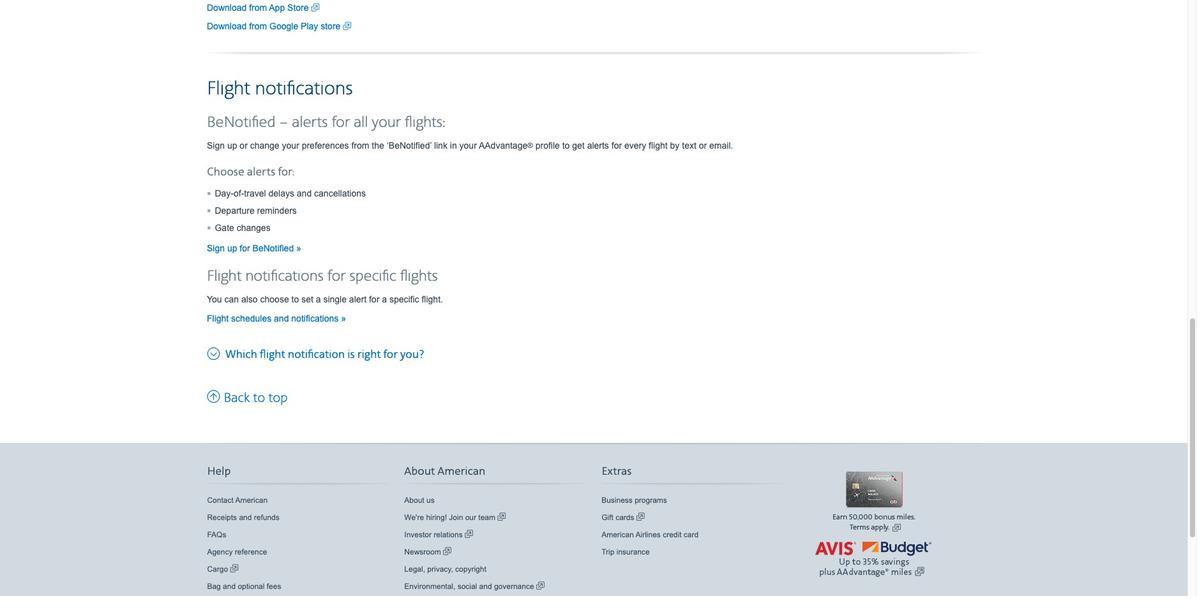 Task type: vqa. For each thing, say whether or not it's contained in the screenshot.
Departure
yes



Task type: locate. For each thing, give the bounding box(es) containing it.
you?
[[400, 348, 424, 362]]

a right alert
[[382, 294, 387, 304]]

social
[[458, 582, 477, 591]]

fees
[[267, 582, 281, 591]]

from left the
[[351, 140, 369, 151]]

to left get
[[562, 140, 570, 151]]

1 vertical spatial sign
[[207, 243, 225, 253]]

extras
[[602, 465, 632, 479]]

up for or
[[227, 140, 237, 151]]

alerts up travel
[[247, 165, 275, 179]]

newpage image for download from google play store
[[343, 20, 351, 32]]

newpage image
[[311, 1, 320, 14], [343, 20, 351, 32], [498, 512, 506, 523], [465, 529, 473, 541], [443, 546, 451, 558], [536, 581, 545, 592]]

alerts right get
[[587, 140, 609, 151]]

1 vertical spatial notifications
[[245, 267, 324, 286]]

american up receipts and refunds link at left
[[235, 496, 268, 505]]

google
[[269, 21, 298, 31]]

choose
[[260, 294, 289, 304]]

0 horizontal spatial your
[[282, 140, 299, 151]]

2 flight from the top
[[207, 267, 242, 286]]

faqs link
[[207, 529, 226, 541]]

specific down flights
[[389, 294, 419, 304]]

can
[[224, 294, 239, 304]]

sign up choose
[[207, 140, 225, 151]]

about for about us
[[404, 496, 424, 505]]

and down choose
[[274, 313, 289, 324]]

newpage image for newsroom
[[443, 546, 451, 558]]

0 horizontal spatial alerts
[[247, 165, 275, 179]]

of-
[[234, 188, 244, 198]]

your right in
[[459, 140, 477, 151]]

about
[[404, 465, 435, 479], [404, 496, 424, 505]]

legal, privacy, copyright link
[[404, 564, 486, 575]]

changes
[[237, 223, 270, 233]]

or
[[240, 140, 248, 151], [699, 140, 707, 151]]

which flight notification is right for you? link
[[207, 344, 424, 362]]

cargo
[[207, 565, 230, 574]]

–
[[279, 113, 288, 132]]

specific up alert
[[350, 267, 396, 286]]

0 horizontal spatial a
[[316, 294, 321, 304]]

1 horizontal spatial to
[[292, 294, 299, 304]]

download left app on the top of page
[[207, 2, 247, 13]]

single
[[323, 294, 347, 304]]

0 vertical spatial from
[[249, 2, 267, 13]]

0 vertical spatial to
[[562, 140, 570, 151]]

you
[[207, 294, 222, 304]]

1 download from the top
[[207, 2, 247, 13]]

about us link
[[404, 495, 435, 506]]

american up join
[[438, 465, 485, 479]]

from left app on the top of page
[[249, 2, 267, 13]]

1 vertical spatial flight
[[207, 267, 242, 286]]

1 horizontal spatial a
[[382, 294, 387, 304]]

1 vertical spatial specific
[[389, 294, 419, 304]]

you can also choose to set a single alert for a specific flight.
[[207, 294, 443, 304]]

from inside download from google play store link
[[249, 21, 267, 31]]

1 horizontal spatial newpage image
[[637, 512, 645, 523]]

trip insurance
[[602, 548, 650, 557]]

trip insurance link
[[602, 546, 650, 558]]

1 horizontal spatial flight
[[649, 140, 668, 151]]

gift cards
[[602, 513, 637, 522]]

1 vertical spatial download
[[207, 21, 247, 31]]

and right social
[[479, 582, 492, 591]]

legal,
[[404, 565, 425, 574]]

american airlines credit card
[[602, 530, 699, 539]]

a
[[316, 294, 321, 304], [382, 294, 387, 304]]

2 about from the top
[[404, 496, 424, 505]]

from inside download from app store 'link'
[[249, 2, 267, 13]]

citi / aadvantage credit card. opens another site in a new window that may not meet accessibility guidelines. image
[[799, 472, 950, 536]]

1 horizontal spatial american
[[438, 465, 485, 479]]

all
[[354, 113, 368, 132]]

gift
[[602, 513, 614, 522]]

a right the set
[[316, 294, 321, 304]]

airlines
[[636, 530, 661, 539]]

bag and optional fees link
[[207, 581, 281, 592]]

2 vertical spatial american
[[602, 530, 634, 539]]

we're hiring! join our team
[[404, 513, 498, 522]]

from for google
[[249, 21, 267, 31]]

1 vertical spatial newpage image
[[230, 564, 238, 575]]

1 vertical spatial to
[[292, 294, 299, 304]]

store
[[287, 2, 309, 13]]

1 vertical spatial alerts
[[587, 140, 609, 151]]

for up single
[[327, 267, 346, 286]]

investor
[[404, 530, 432, 539]]

and down contact american
[[239, 513, 252, 522]]

0 vertical spatial alerts
[[292, 113, 328, 132]]

set
[[301, 294, 313, 304]]

which flight notification is right for you?
[[225, 348, 424, 362]]

cargo link
[[207, 564, 238, 575]]

2 up from the top
[[227, 243, 237, 253]]

flight
[[207, 77, 250, 101], [207, 267, 242, 286], [207, 313, 229, 324]]

notification
[[288, 348, 345, 362]]

0 vertical spatial about
[[404, 465, 435, 479]]

0 vertical spatial benotified
[[207, 113, 276, 132]]

about for about american
[[404, 465, 435, 479]]

change
[[250, 140, 279, 151]]

we're hiring! join our team link
[[404, 512, 506, 523]]

flight for flight schedules and notifications
[[207, 313, 229, 324]]

2 a from the left
[[382, 294, 387, 304]]

legal, privacy, copyright
[[404, 565, 486, 574]]

2 or from the left
[[699, 140, 707, 151]]

delays
[[268, 188, 294, 198]]

from down download from app store
[[249, 21, 267, 31]]

0 vertical spatial flight
[[649, 140, 668, 151]]

0 vertical spatial notifications
[[255, 77, 353, 101]]

1 vertical spatial american
[[235, 496, 268, 505]]

1 horizontal spatial or
[[699, 140, 707, 151]]

0 horizontal spatial to
[[253, 390, 265, 407]]

from for app
[[249, 2, 267, 13]]

or right text
[[699, 140, 707, 151]]

for
[[332, 113, 350, 132], [612, 140, 622, 151], [240, 243, 250, 253], [327, 267, 346, 286], [369, 294, 379, 304], [383, 348, 398, 362]]

to left the set
[[292, 294, 299, 304]]

every
[[624, 140, 646, 151]]

download inside 'link'
[[207, 2, 247, 13]]

your up the
[[372, 113, 401, 132]]

choose
[[207, 165, 244, 179]]

1 about from the top
[[404, 465, 435, 479]]

and right delays
[[297, 188, 312, 198]]

1 vertical spatial from
[[249, 21, 267, 31]]

us
[[427, 496, 435, 505]]

newpage image right cards
[[637, 512, 645, 523]]

newpage image for cargo
[[230, 564, 238, 575]]

to left top
[[253, 390, 265, 407]]

sign
[[207, 140, 225, 151], [207, 243, 225, 253]]

back to top
[[220, 390, 288, 407]]

0 vertical spatial sign
[[207, 140, 225, 151]]

to
[[562, 140, 570, 151], [292, 294, 299, 304], [253, 390, 265, 407]]

american airlines credit card link
[[602, 529, 699, 541]]

download for download from google play store
[[207, 21, 247, 31]]

0 horizontal spatial or
[[240, 140, 248, 151]]

american down gift cards
[[602, 530, 634, 539]]

contact american
[[207, 496, 268, 505]]

newpage image for gift cards
[[637, 512, 645, 523]]

2 vertical spatial notifications
[[291, 313, 339, 324]]

flights
[[400, 267, 438, 286]]

notifications up –
[[255, 77, 353, 101]]

0 horizontal spatial flight
[[260, 348, 285, 362]]

benotified – alerts for all your flights:
[[207, 113, 445, 132]]

flight notifications main content
[[207, 0, 981, 407]]

1 horizontal spatial alerts
[[292, 113, 328, 132]]

notifications
[[255, 77, 353, 101], [245, 267, 324, 286], [291, 313, 339, 324]]

newpage image
[[637, 512, 645, 523], [230, 564, 238, 575]]

newpage image down agency reference
[[230, 564, 238, 575]]

day-of-travel delays and cancellations
[[215, 188, 366, 198]]

receipts
[[207, 513, 237, 522]]

for left all
[[332, 113, 350, 132]]

agency reference link
[[207, 546, 267, 558]]

benotified down changes
[[253, 243, 294, 253]]

profile
[[536, 140, 560, 151]]

download
[[207, 2, 247, 13], [207, 21, 247, 31]]

benotified
[[207, 113, 276, 132], [253, 243, 294, 253]]

flight for flight notifications for specific flights
[[207, 267, 242, 286]]

cards
[[616, 513, 634, 522]]

about left us
[[404, 496, 424, 505]]

our
[[465, 513, 476, 522]]

up down gate
[[227, 243, 237, 253]]

download down download from app store
[[207, 21, 247, 31]]

1 flight from the top
[[207, 77, 250, 101]]

about up about us at the left bottom of the page
[[404, 465, 435, 479]]

flight.
[[422, 294, 443, 304]]

alerts
[[292, 113, 328, 132], [587, 140, 609, 151], [247, 165, 275, 179]]

sign up for benotified
[[207, 243, 296, 253]]

for:
[[278, 165, 295, 179]]

notifications up choose
[[245, 267, 324, 286]]

environmental,
[[404, 582, 455, 591]]

0 vertical spatial american
[[438, 465, 485, 479]]

governance
[[494, 582, 534, 591]]

american for contact american
[[235, 496, 268, 505]]

notifications down the set
[[291, 313, 339, 324]]

american
[[438, 465, 485, 479], [235, 496, 268, 505], [602, 530, 634, 539]]

0 vertical spatial newpage image
[[637, 512, 645, 523]]

sign down gate
[[207, 243, 225, 253]]

flight right which
[[260, 348, 285, 362]]

flight left by
[[649, 140, 668, 151]]

0 vertical spatial up
[[227, 140, 237, 151]]

or left change
[[240, 140, 248, 151]]

newpage image for we're hiring! join our team
[[498, 512, 506, 523]]

2 download from the top
[[207, 21, 247, 31]]

0 horizontal spatial american
[[235, 496, 268, 505]]

up up choose
[[227, 140, 237, 151]]

3 flight from the top
[[207, 313, 229, 324]]

alerts right –
[[292, 113, 328, 132]]

1 vertical spatial benotified
[[253, 243, 294, 253]]

your down –
[[282, 140, 299, 151]]

bag and optional fees
[[207, 582, 281, 591]]

0 vertical spatial flight
[[207, 77, 250, 101]]

benotified up change
[[207, 113, 276, 132]]

2 sign from the top
[[207, 243, 225, 253]]

2 vertical spatial alerts
[[247, 165, 275, 179]]

sign up or change your preferences from the 'benotified' link in your aadvantage ® profile to get alerts for every flight by text or email.
[[207, 140, 733, 151]]

2 vertical spatial to
[[253, 390, 265, 407]]

about us
[[404, 496, 435, 505]]

to inside back to top link
[[253, 390, 265, 407]]

0 horizontal spatial newpage image
[[230, 564, 238, 575]]

1 vertical spatial about
[[404, 496, 424, 505]]

1 or from the left
[[240, 140, 248, 151]]

optional
[[238, 582, 265, 591]]

2 vertical spatial flight
[[207, 313, 229, 324]]

1 sign from the top
[[207, 140, 225, 151]]

1 horizontal spatial your
[[372, 113, 401, 132]]

and right the bag
[[223, 582, 236, 591]]

1 vertical spatial up
[[227, 243, 237, 253]]

newpage image for investor relations
[[465, 529, 473, 541]]

1 a from the left
[[316, 294, 321, 304]]

1 up from the top
[[227, 140, 237, 151]]

and inside bag and optional fees link
[[223, 582, 236, 591]]

0 vertical spatial download
[[207, 2, 247, 13]]



Task type: describe. For each thing, give the bounding box(es) containing it.
newpage image for environmental, social and governance
[[536, 581, 545, 592]]

about american
[[404, 465, 485, 479]]

programs
[[635, 496, 667, 505]]

gate
[[215, 223, 234, 233]]

agency
[[207, 548, 233, 557]]

cancellations
[[314, 188, 366, 198]]

receipts and refunds link
[[207, 512, 280, 523]]

and inside receipts and refunds link
[[239, 513, 252, 522]]

text
[[682, 140, 697, 151]]

0 vertical spatial specific
[[350, 267, 396, 286]]

agency reference
[[207, 548, 267, 557]]

sign up for benotified link
[[207, 243, 301, 253]]

alert
[[349, 294, 367, 304]]

'benotified'
[[387, 140, 432, 151]]

save up to 35% with avis and budget. opens another site in a new window that may not meet accessibility guidelines image
[[799, 539, 950, 578]]

for down "gate changes"
[[240, 243, 250, 253]]

choose alerts for:
[[207, 165, 295, 179]]

download from app store
[[207, 2, 311, 13]]

contact
[[207, 496, 234, 505]]

notifications for flight notifications for specific flights
[[245, 267, 324, 286]]

investor relations link
[[404, 529, 473, 541]]

relations
[[434, 530, 463, 539]]

aadvantage
[[479, 140, 528, 151]]

for left every
[[612, 140, 622, 151]]

card
[[684, 530, 699, 539]]

download from app store link
[[207, 1, 320, 14]]

trip
[[602, 548, 615, 557]]

also
[[241, 294, 258, 304]]

for right right
[[383, 348, 398, 362]]

gate changes
[[215, 223, 270, 233]]

newsroom
[[404, 548, 443, 557]]

2 vertical spatial from
[[351, 140, 369, 151]]

top
[[268, 390, 288, 407]]

2 horizontal spatial alerts
[[587, 140, 609, 151]]

american for about american
[[438, 465, 485, 479]]

2 horizontal spatial your
[[459, 140, 477, 151]]

download from google play store
[[207, 21, 343, 31]]

play
[[301, 21, 318, 31]]

app
[[269, 2, 285, 13]]

receipts and refunds
[[207, 513, 280, 522]]

team
[[478, 513, 496, 522]]

credit
[[663, 530, 682, 539]]

departure reminders
[[215, 205, 297, 216]]

download for download from app store
[[207, 2, 247, 13]]

environmental, social and governance
[[404, 582, 536, 591]]

sign for sign up for benotified
[[207, 243, 225, 253]]

1 vertical spatial flight
[[260, 348, 285, 362]]

notifications for flight notifications
[[255, 77, 353, 101]]

bag
[[207, 582, 221, 591]]

2 horizontal spatial to
[[562, 140, 570, 151]]

preferences
[[302, 140, 349, 151]]

and inside environmental, social and governance link
[[479, 582, 492, 591]]

2 horizontal spatial american
[[602, 530, 634, 539]]

flight schedules and notifications link
[[207, 313, 346, 324]]

is
[[348, 348, 355, 362]]

link
[[434, 140, 448, 151]]

up for for
[[227, 243, 237, 253]]

store
[[321, 21, 341, 31]]

day-
[[215, 188, 234, 198]]

privacy,
[[427, 565, 453, 574]]

join
[[449, 513, 463, 522]]

schedules
[[231, 313, 271, 324]]

®
[[528, 141, 533, 149]]

travel
[[244, 188, 266, 198]]

business programs link
[[602, 495, 667, 506]]

flight notifications
[[207, 77, 353, 101]]

newpage image for download from app store
[[311, 1, 320, 14]]

reference
[[235, 548, 267, 557]]

flights:
[[405, 113, 445, 132]]

in
[[450, 140, 457, 151]]

refunds
[[254, 513, 280, 522]]

download from google play store link
[[207, 20, 351, 32]]

newsroom link
[[404, 546, 451, 558]]

by
[[670, 140, 680, 151]]

flight schedules and notifications
[[207, 313, 341, 324]]

expand image
[[207, 344, 223, 361]]

investor relations
[[404, 530, 465, 539]]

business programs
[[602, 496, 667, 505]]

sign for sign up or change your preferences from the 'benotified' link in your aadvantage ® profile to get alerts for every flight by text or email.
[[207, 140, 225, 151]]

insurance
[[617, 548, 650, 557]]

circle up image
[[207, 388, 220, 405]]

for right alert
[[369, 294, 379, 304]]

help
[[207, 465, 231, 479]]

departure
[[215, 205, 255, 216]]

we're
[[404, 513, 424, 522]]

email.
[[709, 140, 733, 151]]

faqs
[[207, 530, 226, 539]]

back to top link
[[207, 388, 288, 407]]

flight for flight notifications
[[207, 77, 250, 101]]

copyright
[[455, 565, 486, 574]]

environmental, social and governance link
[[404, 581, 545, 592]]

get
[[572, 140, 585, 151]]

business
[[602, 496, 633, 505]]



